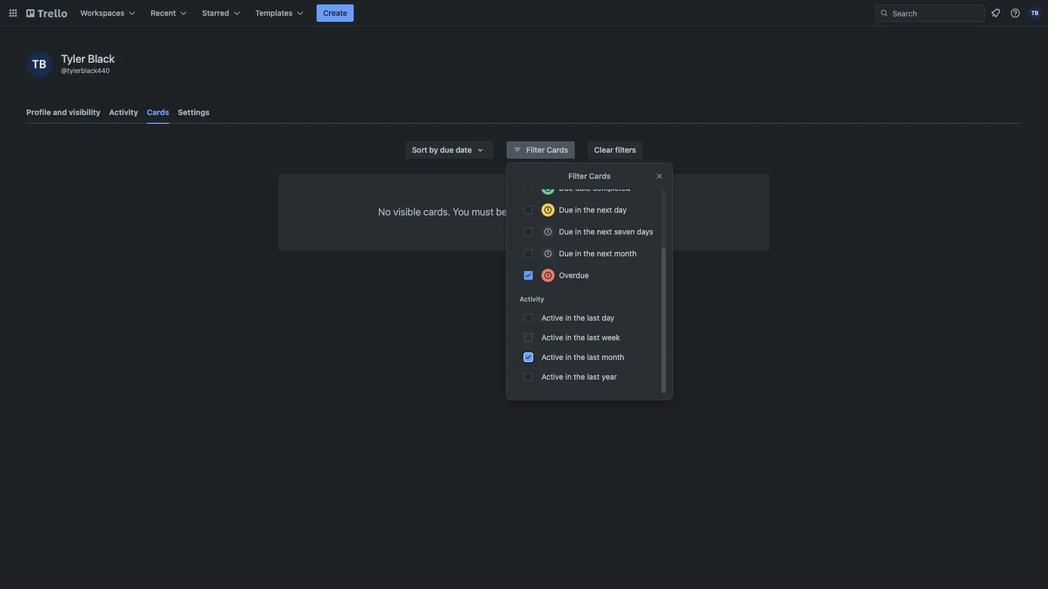 Task type: vqa. For each thing, say whether or not it's contained in the screenshot.
for
yes



Task type: describe. For each thing, give the bounding box(es) containing it.
sort
[[412, 145, 427, 155]]

tyler
[[61, 52, 85, 65]]

it
[[596, 206, 601, 218]]

in for due in the next month
[[575, 249, 582, 258]]

active in the last month
[[542, 353, 624, 362]]

filter cards inside filter cards button
[[527, 145, 568, 155]]

active for active in the last day
[[542, 313, 563, 323]]

week
[[602, 333, 620, 342]]

the for active in the last day
[[574, 313, 585, 323]]

a
[[551, 206, 557, 218]]

day for active in the last day
[[602, 313, 615, 323]]

and
[[53, 108, 67, 117]]

month for due in the next month
[[614, 249, 637, 258]]

for
[[581, 206, 593, 218]]

in for active in the last day
[[566, 313, 572, 323]]

be
[[496, 206, 507, 218]]

active for active in the last month
[[542, 353, 563, 362]]

active in the last year
[[542, 372, 617, 382]]

in for due in the next day
[[575, 205, 582, 215]]

here.
[[648, 206, 670, 218]]

0 horizontal spatial activity
[[109, 108, 138, 117]]

the for due in the next day
[[584, 205, 595, 215]]

the for due in the next month
[[584, 249, 595, 258]]

active for active in the last year
[[542, 372, 563, 382]]

filters
[[615, 145, 636, 155]]

tylerblack440
[[67, 67, 110, 75]]

templates button
[[249, 4, 310, 22]]

days
[[637, 227, 654, 236]]

no visible cards. you must be added to a card for it to appear here.
[[378, 206, 670, 218]]

the for due in the next seven days
[[584, 227, 595, 236]]

last for week
[[587, 333, 600, 342]]

recent button
[[144, 4, 193, 22]]

1 to from the left
[[540, 206, 549, 218]]

workspaces button
[[74, 4, 142, 22]]

visibility
[[69, 108, 100, 117]]

seven
[[614, 227, 635, 236]]

back to home image
[[26, 4, 67, 22]]

activity link
[[109, 103, 138, 122]]

in for active in the last year
[[566, 372, 572, 382]]

@
[[61, 67, 67, 75]]

due for due in the next day
[[559, 205, 573, 215]]

profile and visibility
[[26, 108, 100, 117]]

profile
[[26, 108, 51, 117]]

last for day
[[587, 313, 600, 323]]

close popover image
[[655, 172, 664, 181]]

Search field
[[889, 5, 985, 21]]

the for active in the last month
[[574, 353, 585, 362]]

sort by due date
[[412, 145, 472, 155]]

cards.
[[424, 206, 451, 218]]

year
[[602, 372, 617, 382]]

due for due date completed
[[559, 183, 573, 193]]

completed
[[593, 183, 631, 193]]

settings
[[178, 108, 210, 117]]

0 notifications image
[[989, 7, 1003, 20]]

card
[[559, 206, 579, 218]]

in for active in the last week
[[566, 333, 572, 342]]

recent
[[151, 8, 176, 17]]

due for due in the next month
[[559, 249, 573, 258]]

1 vertical spatial tyler black (tylerblack440) image
[[26, 51, 52, 78]]

starred button
[[196, 4, 247, 22]]



Task type: locate. For each thing, give the bounding box(es) containing it.
0 vertical spatial day
[[614, 205, 627, 215]]

0 vertical spatial filter
[[527, 145, 545, 155]]

filter cards button
[[507, 141, 575, 159]]

in for due in the next seven days
[[575, 227, 582, 236]]

the up active in the last year
[[574, 353, 585, 362]]

next right for
[[597, 205, 612, 215]]

you
[[453, 206, 469, 218]]

4 active from the top
[[542, 372, 563, 382]]

1 vertical spatial filter cards
[[569, 171, 611, 181]]

cards inside filter cards button
[[547, 145, 568, 155]]

active
[[542, 313, 563, 323], [542, 333, 563, 342], [542, 353, 563, 362], [542, 372, 563, 382]]

clear filters
[[594, 145, 636, 155]]

due right the a
[[559, 205, 573, 215]]

active down the active in the last day
[[542, 333, 563, 342]]

0 horizontal spatial date
[[456, 145, 472, 155]]

0 horizontal spatial filter
[[527, 145, 545, 155]]

active up the active in the last week
[[542, 313, 563, 323]]

0 horizontal spatial tyler black (tylerblack440) image
[[26, 51, 52, 78]]

2 vertical spatial cards
[[589, 171, 611, 181]]

last left year
[[587, 372, 600, 382]]

month down the seven
[[614, 249, 637, 258]]

last for year
[[587, 372, 600, 382]]

settings link
[[178, 103, 210, 122]]

visible
[[393, 206, 421, 218]]

due
[[440, 145, 454, 155]]

the left it
[[584, 205, 595, 215]]

1 vertical spatial filter
[[569, 171, 587, 181]]

added
[[510, 206, 538, 218]]

1 vertical spatial next
[[597, 227, 612, 236]]

1 horizontal spatial date
[[575, 183, 591, 193]]

tyler black @ tylerblack440
[[61, 52, 115, 75]]

the for active in the last week
[[574, 333, 585, 342]]

date up "due in the next day"
[[575, 183, 591, 193]]

tyler black (tylerblack440) image
[[1029, 7, 1042, 20], [26, 51, 52, 78]]

1 horizontal spatial filter cards
[[569, 171, 611, 181]]

0 horizontal spatial cards
[[147, 108, 169, 117]]

search image
[[880, 9, 889, 17]]

0 vertical spatial next
[[597, 205, 612, 215]]

filter inside button
[[527, 145, 545, 155]]

0 vertical spatial date
[[456, 145, 472, 155]]

appear
[[615, 206, 645, 218]]

next for month
[[597, 249, 612, 258]]

2 active from the top
[[542, 333, 563, 342]]

2 next from the top
[[597, 227, 612, 236]]

cards left clear
[[547, 145, 568, 155]]

1 last from the top
[[587, 313, 600, 323]]

in for active in the last month
[[566, 353, 572, 362]]

due in the next day
[[559, 205, 627, 215]]

1 vertical spatial cards
[[547, 145, 568, 155]]

clear filters button
[[588, 141, 643, 159]]

2 horizontal spatial cards
[[589, 171, 611, 181]]

activity up the active in the last day
[[520, 295, 544, 304]]

last down the active in the last week
[[587, 353, 600, 362]]

filter
[[527, 145, 545, 155], [569, 171, 587, 181]]

in up the active in the last week
[[566, 313, 572, 323]]

next down due in the next seven days
[[597, 249, 612, 258]]

in
[[575, 205, 582, 215], [575, 227, 582, 236], [575, 249, 582, 258], [566, 313, 572, 323], [566, 333, 572, 342], [566, 353, 572, 362], [566, 372, 572, 382]]

due date completed
[[559, 183, 631, 193]]

templates
[[255, 8, 293, 17]]

0 vertical spatial month
[[614, 249, 637, 258]]

profile and visibility link
[[26, 103, 100, 122]]

next for seven
[[597, 227, 612, 236]]

active down active in the last month
[[542, 372, 563, 382]]

filter cards
[[527, 145, 568, 155], [569, 171, 611, 181]]

0 vertical spatial cards
[[147, 108, 169, 117]]

primary element
[[0, 0, 1048, 26]]

next
[[597, 205, 612, 215], [597, 227, 612, 236], [597, 249, 612, 258]]

due for due in the next seven days
[[559, 227, 573, 236]]

active up active in the last year
[[542, 353, 563, 362]]

due up overdue
[[559, 249, 573, 258]]

in down for
[[575, 227, 582, 236]]

the
[[584, 205, 595, 215], [584, 227, 595, 236], [584, 249, 595, 258], [574, 313, 585, 323], [574, 333, 585, 342], [574, 353, 585, 362], [574, 372, 585, 382]]

day up week
[[602, 313, 615, 323]]

2 vertical spatial next
[[597, 249, 612, 258]]

1 due from the top
[[559, 183, 573, 193]]

due in the next seven days
[[559, 227, 654, 236]]

1 horizontal spatial to
[[604, 206, 612, 218]]

2 to from the left
[[604, 206, 612, 218]]

1 vertical spatial day
[[602, 313, 615, 323]]

active for active in the last week
[[542, 333, 563, 342]]

in up overdue
[[575, 249, 582, 258]]

last
[[587, 313, 600, 323], [587, 333, 600, 342], [587, 353, 600, 362], [587, 372, 600, 382]]

4 last from the top
[[587, 372, 600, 382]]

to left the a
[[540, 206, 549, 218]]

in down active in the last month
[[566, 372, 572, 382]]

date inside popup button
[[456, 145, 472, 155]]

last up the active in the last week
[[587, 313, 600, 323]]

0 vertical spatial filter cards
[[527, 145, 568, 155]]

no
[[378, 206, 391, 218]]

the down for
[[584, 227, 595, 236]]

0 horizontal spatial filter cards
[[527, 145, 568, 155]]

by
[[429, 145, 438, 155]]

overdue
[[559, 271, 589, 280]]

starred
[[202, 8, 229, 17]]

cards
[[147, 108, 169, 117], [547, 145, 568, 155], [589, 171, 611, 181]]

active in the last week
[[542, 333, 620, 342]]

tyler black (tylerblack440) image left @
[[26, 51, 52, 78]]

create button
[[317, 4, 354, 22]]

1 active from the top
[[542, 313, 563, 323]]

cards right activity link
[[147, 108, 169, 117]]

clear
[[594, 145, 613, 155]]

due
[[559, 183, 573, 193], [559, 205, 573, 215], [559, 227, 573, 236], [559, 249, 573, 258]]

day up the seven
[[614, 205, 627, 215]]

1 vertical spatial month
[[602, 353, 624, 362]]

2 last from the top
[[587, 333, 600, 342]]

due down card
[[559, 227, 573, 236]]

month
[[614, 249, 637, 258], [602, 353, 624, 362]]

next for day
[[597, 205, 612, 215]]

cards link
[[147, 103, 169, 124]]

cards up due date completed
[[589, 171, 611, 181]]

in up active in the last year
[[566, 353, 572, 362]]

4 due from the top
[[559, 249, 573, 258]]

3 active from the top
[[542, 353, 563, 362]]

to
[[540, 206, 549, 218], [604, 206, 612, 218]]

day for due in the next day
[[614, 205, 627, 215]]

1 horizontal spatial filter
[[569, 171, 587, 181]]

3 due from the top
[[559, 227, 573, 236]]

must
[[472, 206, 494, 218]]

activity
[[109, 108, 138, 117], [520, 295, 544, 304]]

active in the last day
[[542, 313, 615, 323]]

2 due from the top
[[559, 205, 573, 215]]

due up card
[[559, 183, 573, 193]]

3 last from the top
[[587, 353, 600, 362]]

month down week
[[602, 353, 624, 362]]

1 horizontal spatial cards
[[547, 145, 568, 155]]

the up overdue
[[584, 249, 595, 258]]

sort by due date button
[[406, 141, 494, 159]]

last for month
[[587, 353, 600, 362]]

next left the seven
[[597, 227, 612, 236]]

0 vertical spatial activity
[[109, 108, 138, 117]]

create
[[323, 8, 347, 17]]

3 next from the top
[[597, 249, 612, 258]]

the down the active in the last day
[[574, 333, 585, 342]]

last left week
[[587, 333, 600, 342]]

0 horizontal spatial to
[[540, 206, 549, 218]]

1 horizontal spatial activity
[[520, 295, 544, 304]]

the for active in the last year
[[574, 372, 585, 382]]

0 vertical spatial tyler black (tylerblack440) image
[[1029, 7, 1042, 20]]

the up the active in the last week
[[574, 313, 585, 323]]

1 horizontal spatial tyler black (tylerblack440) image
[[1029, 7, 1042, 20]]

open information menu image
[[1010, 8, 1021, 19]]

day
[[614, 205, 627, 215], [602, 313, 615, 323]]

in down the active in the last day
[[566, 333, 572, 342]]

the down active in the last month
[[574, 372, 585, 382]]

activity left cards link
[[109, 108, 138, 117]]

tyler black (tylerblack440) image right open information menu image
[[1029, 7, 1042, 20]]

tyler black (tylerblack440) image inside primary element
[[1029, 7, 1042, 20]]

1 next from the top
[[597, 205, 612, 215]]

to right it
[[604, 206, 612, 218]]

1 vertical spatial date
[[575, 183, 591, 193]]

in left it
[[575, 205, 582, 215]]

month for active in the last month
[[602, 353, 624, 362]]

date
[[456, 145, 472, 155], [575, 183, 591, 193]]

black
[[88, 52, 115, 65]]

1 vertical spatial activity
[[520, 295, 544, 304]]

due in the next month
[[559, 249, 637, 258]]

workspaces
[[80, 8, 125, 17]]

date right the due
[[456, 145, 472, 155]]



